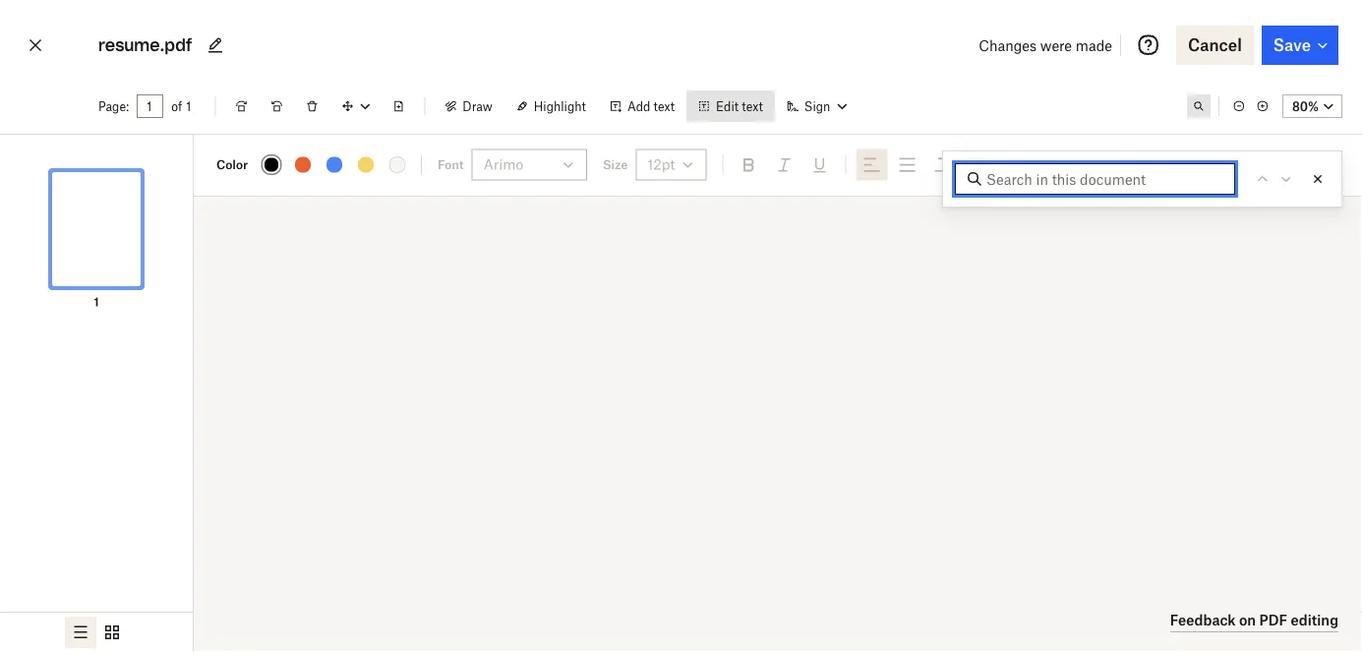 Task type: locate. For each thing, give the bounding box(es) containing it.
size
[[603, 157, 628, 172]]

option group
[[0, 612, 193, 652]]

close
[[1297, 156, 1335, 173]]

sign
[[804, 99, 830, 114]]

cancel button
[[1176, 26, 1254, 65]]

1 horizontal spatial text
[[742, 99, 763, 114]]

draw button
[[433, 90, 504, 122]]

made
[[1076, 37, 1112, 54]]

1 text from the left
[[654, 99, 675, 114]]

close button
[[1263, 149, 1346, 180]]

text right edit
[[742, 99, 763, 114]]

text
[[654, 99, 675, 114], [742, 99, 763, 114]]

text for add text
[[654, 99, 675, 114]]

1
[[186, 99, 191, 114], [94, 295, 99, 309]]

0 horizontal spatial text
[[654, 99, 675, 114]]

sign button
[[775, 90, 858, 122]]

0 vertical spatial 1
[[186, 99, 191, 114]]

page:
[[98, 99, 129, 114]]

changes were made
[[979, 37, 1112, 54]]

add
[[627, 99, 650, 114]]

feedback
[[1170, 612, 1236, 628]]

highlight button
[[504, 90, 598, 122]]

redo image
[[1217, 153, 1241, 177]]

2 text from the left
[[742, 99, 763, 114]]

Search in this document text field
[[987, 168, 1220, 190]]

edit text
[[716, 99, 763, 114]]

0 horizontal spatial 1
[[94, 295, 99, 309]]

text right add
[[654, 99, 675, 114]]

page 1. selected thumbnail preview. rotated 180 degrees element
[[33, 150, 159, 312]]

highlight
[[534, 99, 586, 114]]

were
[[1040, 37, 1072, 54]]

None number field
[[147, 98, 154, 114]]

changes
[[979, 37, 1037, 54]]



Task type: vqa. For each thing, say whether or not it's contained in the screenshot.
alert
no



Task type: describe. For each thing, give the bounding box(es) containing it.
draw
[[463, 99, 493, 114]]

of
[[171, 99, 182, 114]]

save button
[[1262, 26, 1339, 65]]

add text
[[627, 99, 675, 114]]

resume.pdf
[[98, 35, 192, 55]]

cancel image
[[24, 30, 47, 61]]

1 vertical spatial 1
[[94, 295, 99, 309]]

80% button
[[1283, 94, 1343, 118]]

save
[[1273, 35, 1311, 55]]

feedback on pdf editing button
[[1170, 609, 1339, 632]]

pdf
[[1260, 612, 1288, 628]]

Button to change sidebar grid view to list view radio
[[65, 617, 96, 648]]

Button to change sidebar list view to grid view radio
[[96, 617, 128, 648]]

edit
[[716, 99, 739, 114]]

cancel
[[1188, 35, 1242, 55]]

add text button
[[598, 90, 687, 122]]

font
[[438, 157, 464, 172]]

edit text button
[[687, 90, 775, 122]]

of 1
[[171, 99, 191, 114]]

text for edit text
[[742, 99, 763, 114]]

on
[[1239, 612, 1256, 628]]

color
[[216, 157, 248, 172]]

editing
[[1291, 612, 1339, 628]]

80%
[[1292, 99, 1319, 114]]

feedback on pdf editing
[[1170, 612, 1339, 628]]

1 horizontal spatial 1
[[186, 99, 191, 114]]



